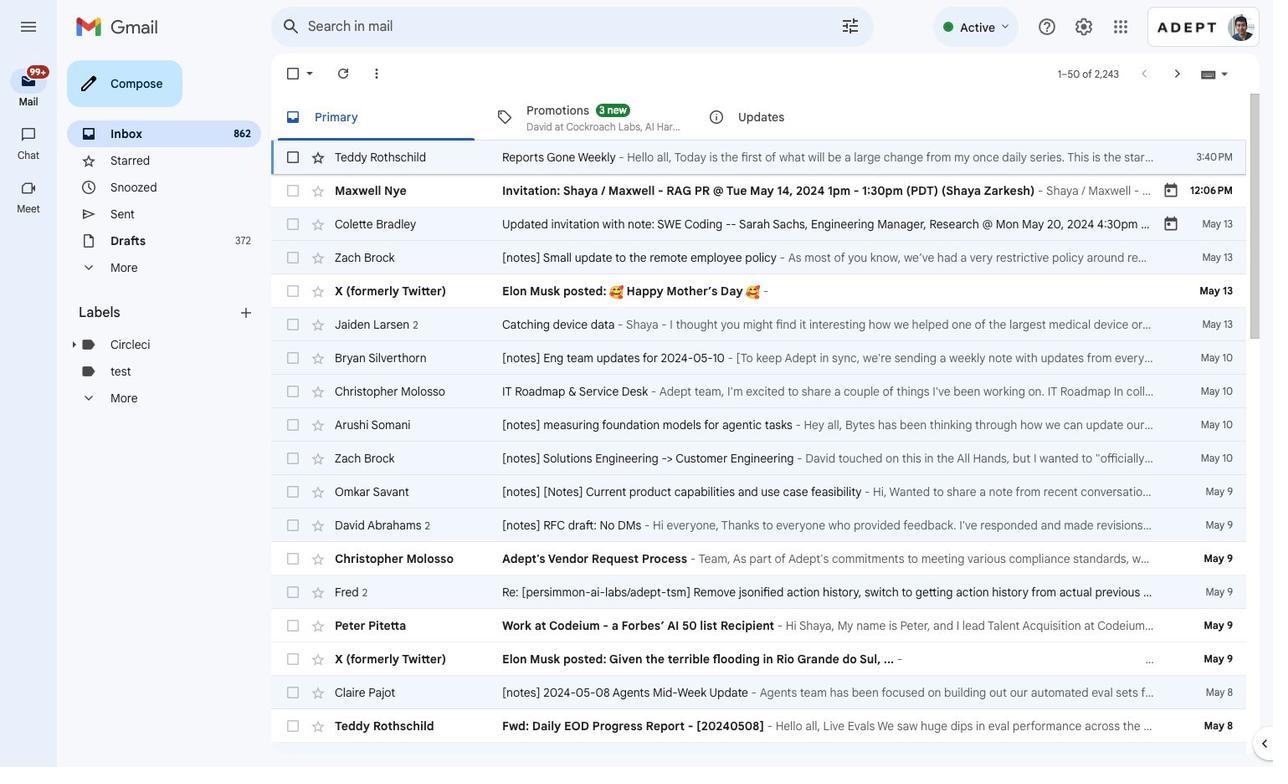 Task type: locate. For each thing, give the bounding box(es) containing it.
tab list
[[271, 94, 1247, 141]]

🥰 image
[[610, 285, 624, 299]]

19 row from the top
[[271, 743, 1247, 768]]

None checkbox
[[285, 149, 301, 166], [285, 216, 301, 233], [285, 250, 301, 266], [285, 484, 301, 501], [285, 584, 301, 601], [285, 651, 301, 668], [285, 149, 301, 166], [285, 216, 301, 233], [285, 250, 301, 266], [285, 484, 301, 501], [285, 584, 301, 601], [285, 651, 301, 668]]

Search in mail text field
[[308, 18, 794, 35]]

13 row from the top
[[271, 543, 1247, 576]]

7 row from the top
[[271, 342, 1247, 375]]

10 row from the top
[[271, 442, 1247, 476]]

None checkbox
[[285, 65, 301, 82], [285, 183, 301, 199], [285, 283, 301, 300], [285, 316, 301, 333], [285, 350, 301, 367], [285, 383, 301, 400], [285, 417, 301, 434], [285, 450, 301, 467], [285, 517, 301, 534], [285, 551, 301, 568], [285, 618, 301, 635], [285, 685, 301, 702], [285, 718, 301, 735], [285, 752, 301, 768], [285, 65, 301, 82], [285, 183, 301, 199], [285, 283, 301, 300], [285, 316, 301, 333], [285, 350, 301, 367], [285, 383, 301, 400], [285, 417, 301, 434], [285, 450, 301, 467], [285, 517, 301, 534], [285, 551, 301, 568], [285, 618, 301, 635], [285, 685, 301, 702], [285, 718, 301, 735], [285, 752, 301, 768]]

search in mail image
[[276, 12, 306, 42]]

2 row from the top
[[271, 174, 1247, 208]]

16 row from the top
[[271, 643, 1247, 676]]

4 row from the top
[[271, 241, 1247, 275]]

navigation
[[0, 54, 59, 768]]

heading
[[0, 95, 57, 109], [0, 149, 57, 162], [0, 203, 57, 216], [79, 305, 238, 322]]

11 row from the top
[[271, 476, 1247, 509]]

toolbar
[[1108, 316, 1242, 333]]

more email options image
[[368, 65, 385, 82]]

primary tab
[[271, 94, 481, 141]]

refresh image
[[335, 65, 352, 82]]

main content
[[271, 94, 1273, 768]]

row
[[271, 141, 1247, 174], [271, 174, 1247, 208], [271, 208, 1273, 241], [271, 241, 1247, 275], [271, 275, 1247, 308], [271, 308, 1247, 342], [271, 342, 1247, 375], [271, 375, 1247, 409], [271, 409, 1247, 442], [271, 442, 1247, 476], [271, 476, 1247, 509], [271, 509, 1247, 543], [271, 543, 1247, 576], [271, 576, 1273, 610], [271, 610, 1247, 643], [271, 643, 1247, 676], [271, 676, 1247, 710], [271, 710, 1247, 743], [271, 743, 1247, 768]]

14 row from the top
[[271, 576, 1273, 610]]



Task type: vqa. For each thing, say whether or not it's contained in the screenshot.
compose button
no



Task type: describe. For each thing, give the bounding box(es) containing it.
promotions, 3 new messages, tab
[[483, 94, 694, 141]]

6 row from the top
[[271, 308, 1247, 342]]

older image
[[1170, 65, 1186, 82]]

1 row from the top
[[271, 141, 1247, 174]]

select input tool image
[[1220, 67, 1230, 80]]

gmail image
[[75, 10, 167, 44]]

3 row from the top
[[271, 208, 1273, 241]]

toolbar inside row
[[1108, 316, 1242, 333]]

main menu image
[[18, 17, 39, 37]]

5 row from the top
[[271, 275, 1247, 308]]

updates tab
[[695, 94, 906, 141]]

Search in mail search field
[[271, 7, 874, 47]]

calendar event image
[[1163, 183, 1180, 199]]

8 row from the top
[[271, 375, 1247, 409]]

15 row from the top
[[271, 610, 1247, 643]]

12 row from the top
[[271, 509, 1247, 543]]

calendar event image
[[1163, 216, 1180, 233]]

9 row from the top
[[271, 409, 1247, 442]]

support image
[[1037, 17, 1057, 37]]

🥰 image
[[746, 285, 760, 299]]

18 row from the top
[[271, 710, 1247, 743]]

advanced search options image
[[834, 9, 867, 43]]

settings image
[[1074, 17, 1094, 37]]

17 row from the top
[[271, 676, 1247, 710]]



